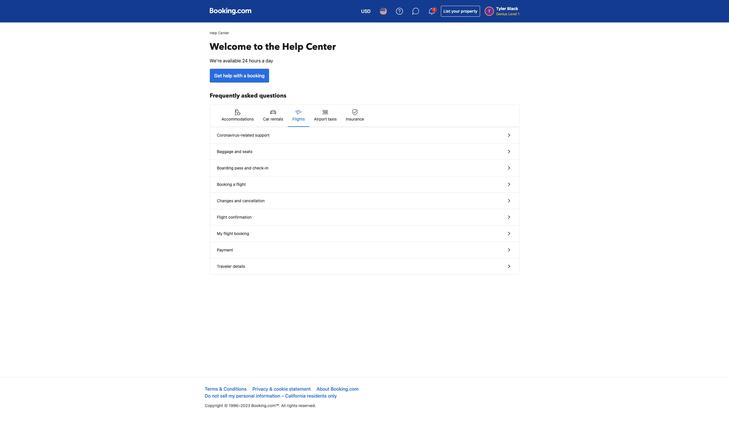 Task type: locate. For each thing, give the bounding box(es) containing it.
airport
[[314, 117, 327, 122]]

1 horizontal spatial help
[[282, 41, 304, 53]]

booking
[[247, 73, 265, 78], [234, 231, 249, 236]]

1 left list
[[434, 7, 435, 12]]

24
[[242, 58, 248, 63]]

reserved.
[[299, 403, 316, 408]]

1 vertical spatial flight
[[224, 231, 233, 236]]

booking.com
[[331, 387, 359, 392]]

privacy & cookie statement link
[[253, 387, 311, 392]]

payment
[[217, 248, 233, 253]]

seats
[[243, 149, 252, 154]]

flight up changes and cancellation
[[236, 182, 246, 187]]

booking.com online hotel reservations image
[[210, 8, 251, 15]]

center
[[218, 31, 229, 35], [306, 41, 336, 53]]

–
[[282, 394, 284, 399]]

a right booking
[[233, 182, 235, 187]]

we're
[[210, 58, 222, 63]]

pass
[[235, 166, 243, 170]]

1
[[434, 7, 435, 12], [518, 12, 520, 16]]

payment button
[[210, 242, 519, 259]]

2 & from the left
[[269, 387, 273, 392]]

1 horizontal spatial 1
[[518, 12, 520, 16]]

flight
[[217, 215, 227, 220]]

booking.com™.
[[251, 403, 280, 408]]

0 vertical spatial and
[[235, 149, 241, 154]]

2 vertical spatial a
[[233, 182, 235, 187]]

1 right level
[[518, 12, 520, 16]]

help center
[[210, 31, 229, 35]]

privacy
[[253, 387, 268, 392]]

0 horizontal spatial &
[[219, 387, 223, 392]]

and right changes
[[234, 198, 241, 203]]

©
[[224, 403, 228, 408]]

do not sell my personal information – california residents only link
[[205, 394, 337, 399]]

get help with a booking button
[[210, 69, 269, 83]]

airport taxis button
[[310, 105, 341, 127]]

a left day
[[262, 58, 264, 63]]

accommodations
[[222, 117, 254, 122]]

& up sell
[[219, 387, 223, 392]]

asked
[[241, 92, 258, 100]]

1 & from the left
[[219, 387, 223, 392]]

get
[[214, 73, 222, 78]]

& up do not sell my personal information – california residents only link
[[269, 387, 273, 392]]

with
[[234, 73, 243, 78]]

flights
[[293, 117, 305, 122]]

2 vertical spatial and
[[234, 198, 241, 203]]

booking
[[217, 182, 232, 187]]

0 horizontal spatial flight
[[224, 231, 233, 236]]

and
[[235, 149, 241, 154], [244, 166, 251, 170], [234, 198, 241, 203]]

flight inside my flight booking 'button'
[[224, 231, 233, 236]]

day
[[266, 58, 273, 63]]

help
[[210, 31, 217, 35], [282, 41, 304, 53]]

frequently asked questions
[[210, 92, 286, 100]]

hours
[[249, 58, 261, 63]]

1 horizontal spatial flight
[[236, 182, 246, 187]]

tab list containing accommodations
[[210, 105, 519, 127]]

about
[[317, 387, 330, 392]]

traveler details button
[[210, 259, 519, 275]]

about booking.com do not sell my personal information – california residents only
[[205, 387, 359, 399]]

baggage
[[217, 149, 233, 154]]

information
[[256, 394, 280, 399]]

traveler details
[[217, 264, 245, 269]]

insurance button
[[341, 105, 369, 127]]

1 vertical spatial a
[[244, 73, 246, 78]]

1 vertical spatial booking
[[234, 231, 249, 236]]

0 vertical spatial booking
[[247, 73, 265, 78]]

and inside baggage and seats button
[[235, 149, 241, 154]]

boarding pass and check-in
[[217, 166, 269, 170]]

available
[[223, 58, 241, 63]]

0 vertical spatial help
[[210, 31, 217, 35]]

cancellation
[[242, 198, 265, 203]]

2 horizontal spatial a
[[262, 58, 264, 63]]

booking down hours
[[247, 73, 265, 78]]

1 vertical spatial help
[[282, 41, 304, 53]]

not
[[212, 394, 219, 399]]

terms & conditions
[[205, 387, 247, 392]]

and inside changes and cancellation button
[[234, 198, 241, 203]]

traveler
[[217, 264, 232, 269]]

the
[[265, 41, 280, 53]]

flight confirmation button
[[210, 209, 519, 226]]

1 vertical spatial and
[[244, 166, 251, 170]]

1 button
[[425, 4, 439, 18]]

and right the pass
[[244, 166, 251, 170]]

my flight booking
[[217, 231, 249, 236]]

airport taxis
[[314, 117, 337, 122]]

0 horizontal spatial 1
[[434, 7, 435, 12]]

1 horizontal spatial a
[[244, 73, 246, 78]]

personal
[[236, 394, 255, 399]]

copyright
[[205, 403, 223, 408]]

0 horizontal spatial a
[[233, 182, 235, 187]]

conditions
[[224, 387, 247, 392]]

sell
[[220, 394, 227, 399]]

0 vertical spatial center
[[218, 31, 229, 35]]

booking down confirmation
[[234, 231, 249, 236]]

help
[[223, 73, 232, 78]]

flight inside booking a flight button
[[236, 182, 246, 187]]

help right the
[[282, 41, 304, 53]]

1 inside button
[[434, 7, 435, 12]]

car
[[263, 117, 270, 122]]

1 horizontal spatial center
[[306, 41, 336, 53]]

help up welcome in the top of the page
[[210, 31, 217, 35]]

and left seats
[[235, 149, 241, 154]]

changes and cancellation
[[217, 198, 265, 203]]

flight right my
[[224, 231, 233, 236]]

0 vertical spatial flight
[[236, 182, 246, 187]]

taxis
[[328, 117, 337, 122]]

welcome to the help center
[[210, 41, 336, 53]]

tab list
[[210, 105, 519, 127]]

car rentals
[[263, 117, 283, 122]]

1 horizontal spatial &
[[269, 387, 273, 392]]

residents
[[307, 394, 327, 399]]

a
[[262, 58, 264, 63], [244, 73, 246, 78], [233, 182, 235, 187]]

a right with
[[244, 73, 246, 78]]



Task type: vqa. For each thing, say whether or not it's contained in the screenshot.
rightmost the Sign
no



Task type: describe. For each thing, give the bounding box(es) containing it.
to
[[254, 41, 263, 53]]

usd
[[361, 9, 371, 14]]

boarding
[[217, 166, 234, 170]]

changes
[[217, 198, 233, 203]]

& for terms
[[219, 387, 223, 392]]

rights
[[287, 403, 298, 408]]

my
[[217, 231, 223, 236]]

get help with a booking
[[214, 73, 265, 78]]

coronavirus-related support button
[[210, 127, 519, 144]]

coronavirus-
[[217, 133, 241, 138]]

list
[[444, 9, 451, 14]]

accommodations button
[[217, 105, 258, 127]]

flight confirmation
[[217, 215, 252, 220]]

privacy & cookie statement
[[253, 387, 311, 392]]

baggage and seats button
[[210, 144, 519, 160]]

list your property
[[444, 9, 478, 14]]

0 horizontal spatial help
[[210, 31, 217, 35]]

level
[[509, 12, 517, 16]]

only
[[328, 394, 337, 399]]

booking a flight button
[[210, 177, 519, 193]]

my
[[229, 394, 235, 399]]

support
[[255, 133, 270, 138]]

coronavirus-related support
[[217, 133, 270, 138]]

copyright © 1996–2023 booking.com™. all rights reserved.
[[205, 403, 316, 408]]

your
[[452, 9, 460, 14]]

terms
[[205, 387, 218, 392]]

california
[[285, 394, 306, 399]]

questions
[[259, 92, 286, 100]]

car rentals button
[[258, 105, 288, 127]]

and for cancellation
[[234, 198, 241, 203]]

and inside the boarding pass and check-in button
[[244, 166, 251, 170]]

boarding pass and check-in button
[[210, 160, 519, 177]]

1 inside tyler black genius level 1
[[518, 12, 520, 16]]

insurance
[[346, 117, 364, 122]]

cookie
[[274, 387, 288, 392]]

flights button
[[288, 105, 310, 127]]

frequently
[[210, 92, 240, 100]]

check-
[[253, 166, 265, 170]]

do
[[205, 394, 211, 399]]

baggage and seats
[[217, 149, 252, 154]]

1 vertical spatial center
[[306, 41, 336, 53]]

0 vertical spatial a
[[262, 58, 264, 63]]

rentals
[[271, 117, 283, 122]]

my flight booking button
[[210, 226, 519, 242]]

details
[[233, 264, 245, 269]]

0 horizontal spatial center
[[218, 31, 229, 35]]

changes and cancellation button
[[210, 193, 519, 209]]

genius
[[496, 12, 508, 16]]

in
[[265, 166, 269, 170]]

about booking.com link
[[317, 387, 359, 392]]

welcome
[[210, 41, 252, 53]]

related
[[241, 133, 254, 138]]

booking inside my flight booking 'button'
[[234, 231, 249, 236]]

tyler
[[496, 6, 506, 11]]

& for privacy
[[269, 387, 273, 392]]

and for seats
[[235, 149, 241, 154]]

1996–2023
[[229, 403, 250, 408]]

all
[[281, 403, 286, 408]]

list your property link
[[441, 6, 480, 17]]

confirmation
[[228, 215, 252, 220]]

tyler black genius level 1
[[496, 6, 520, 16]]

usd button
[[358, 4, 374, 18]]

statement
[[289, 387, 311, 392]]

black
[[507, 6, 518, 11]]

booking inside get help with a booking button
[[247, 73, 265, 78]]

property
[[461, 9, 478, 14]]



